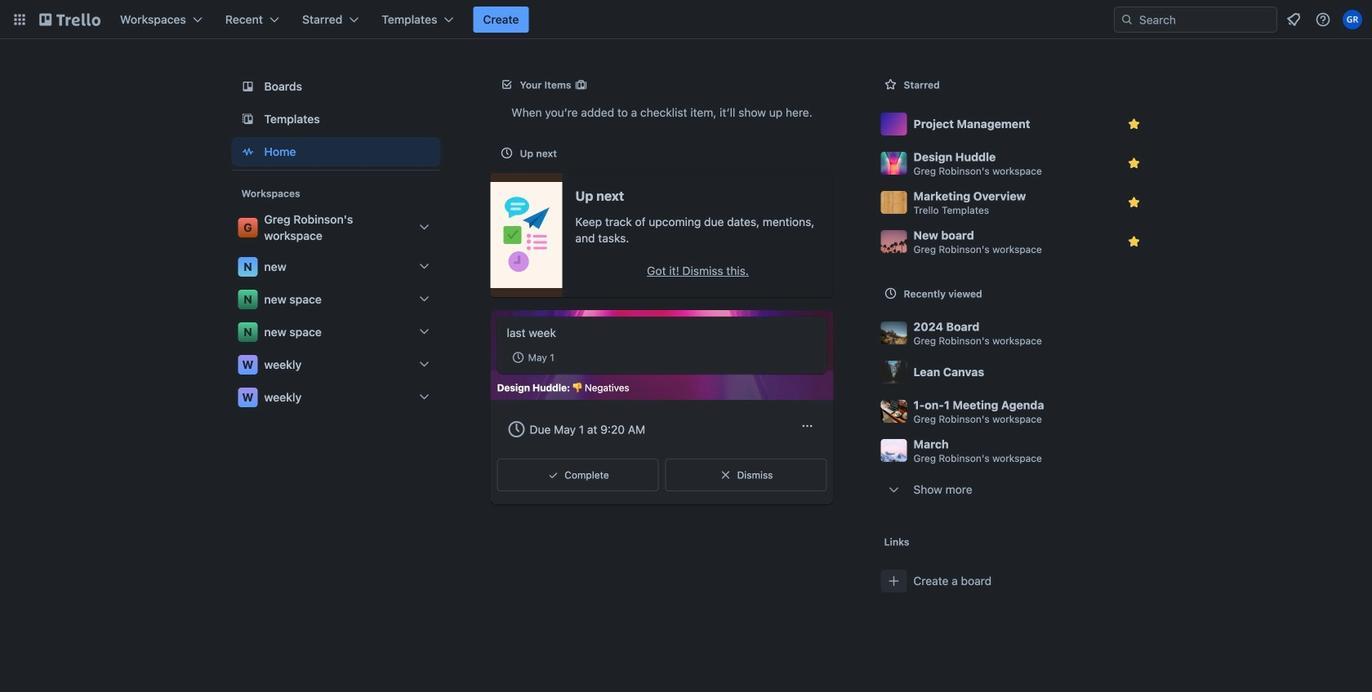 Task type: vqa. For each thing, say whether or not it's contained in the screenshot.
0 Notifications icon
yes



Task type: describe. For each thing, give the bounding box(es) containing it.
Search field
[[1134, 8, 1277, 31]]

click to unstar project management. it will be removed from your starred list. image
[[1126, 116, 1143, 132]]

search image
[[1121, 13, 1134, 26]]

board image
[[238, 77, 258, 96]]

primary element
[[0, 0, 1373, 39]]

open information menu image
[[1315, 11, 1332, 28]]

back to home image
[[39, 7, 100, 33]]

template board image
[[238, 109, 258, 129]]

click to unstar new board. it will be removed from your starred list. image
[[1126, 234, 1143, 250]]

home image
[[238, 142, 258, 162]]



Task type: locate. For each thing, give the bounding box(es) containing it.
click to unstar marketing overview. it will be removed from your starred list. image
[[1126, 194, 1143, 211]]

click to unstar design huddle. it will be removed from your starred list. image
[[1126, 155, 1143, 172]]

greg robinson (gregrobinson96) image
[[1343, 10, 1363, 29]]

0 notifications image
[[1284, 10, 1304, 29]]



